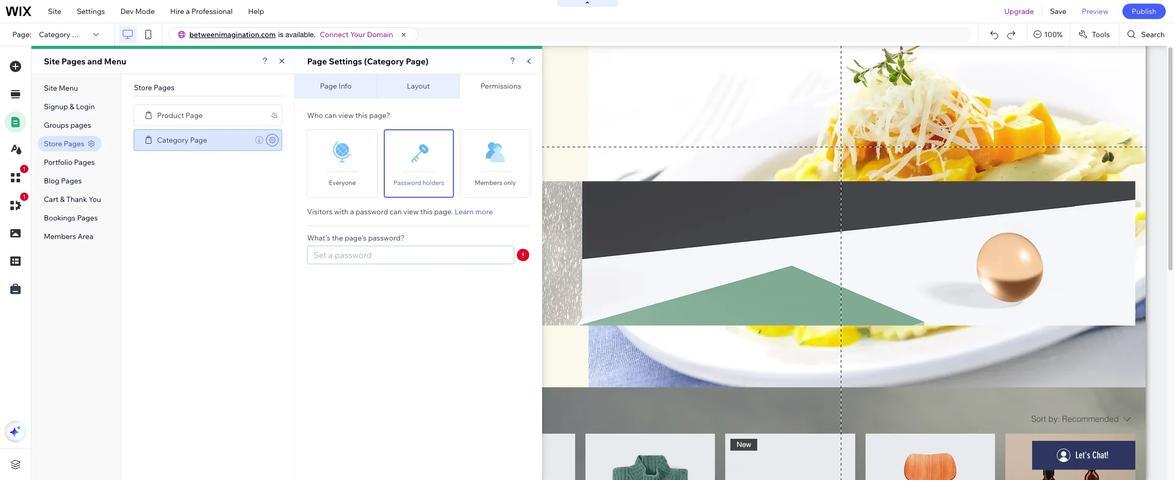 Task type: describe. For each thing, give the bounding box(es) containing it.
layout
[[407, 81, 430, 91]]

more
[[475, 207, 493, 217]]

page down product page
[[190, 135, 207, 145]]

who can view this page?
[[307, 111, 390, 120]]

1 1 from the top
[[23, 166, 26, 172]]

cart
[[44, 195, 58, 204]]

save button
[[1042, 0, 1074, 23]]

1 vertical spatial can
[[390, 207, 402, 217]]

pages right portfolio
[[74, 158, 95, 167]]

1 vertical spatial view
[[403, 207, 419, 217]]

0 vertical spatial this
[[355, 111, 368, 120]]

hire a professional
[[170, 7, 233, 16]]

hire
[[170, 7, 184, 16]]

members only
[[475, 179, 516, 187]]

0 vertical spatial category
[[39, 30, 70, 39]]

password?
[[368, 234, 405, 243]]

upgrade
[[1004, 7, 1034, 16]]

page settings (category page)
[[307, 56, 429, 67]]

page?
[[369, 111, 390, 120]]

page.
[[434, 207, 453, 217]]

portfolio pages
[[44, 158, 95, 167]]

publish button
[[1122, 4, 1166, 19]]

is available. connect your domain
[[278, 30, 393, 39]]

page right product
[[186, 111, 203, 120]]

bookings
[[44, 214, 75, 223]]

pages
[[70, 121, 91, 130]]

mode
[[135, 7, 155, 16]]

login
[[76, 102, 95, 111]]

product page
[[157, 111, 203, 120]]

100%
[[1044, 30, 1063, 39]]

1 vertical spatial category page
[[157, 135, 207, 145]]

pages up area
[[77, 214, 98, 223]]

0 vertical spatial can
[[325, 111, 337, 120]]

blog
[[44, 176, 59, 186]]

professional
[[191, 7, 233, 16]]

area
[[78, 232, 93, 241]]

betweenimagination.com
[[189, 30, 276, 39]]

thank
[[66, 195, 87, 204]]

password holders
[[393, 179, 444, 187]]

preview
[[1082, 7, 1108, 16]]

password
[[356, 207, 388, 217]]

100% button
[[1028, 23, 1070, 46]]

page up site pages and menu
[[72, 30, 89, 39]]

tools button
[[1070, 23, 1119, 46]]

1 vertical spatial store pages
[[44, 139, 84, 149]]

domain
[[367, 30, 393, 39]]

visitors
[[307, 207, 332, 217]]

groups pages
[[44, 121, 91, 130]]

learn more link
[[455, 207, 493, 217]]

the
[[332, 234, 343, 243]]

Set a password password field
[[307, 246, 515, 265]]

1 vertical spatial this
[[420, 207, 433, 217]]

site for site menu
[[44, 84, 57, 93]]

page info
[[320, 81, 352, 91]]

groups
[[44, 121, 69, 130]]

0 vertical spatial store pages
[[134, 83, 174, 92]]

permissions
[[481, 81, 521, 91]]

product
[[157, 111, 184, 120]]

members for members area
[[44, 232, 76, 241]]

cart & thank you
[[44, 195, 101, 204]]

visitors with a password can view this page. learn more
[[307, 207, 493, 217]]



Task type: locate. For each thing, give the bounding box(es) containing it.
0 horizontal spatial members
[[44, 232, 76, 241]]

1 button
[[5, 165, 28, 189], [5, 193, 28, 217]]

with
[[334, 207, 348, 217]]

tools
[[1092, 30, 1110, 39]]

menu right and at the left top
[[104, 56, 126, 67]]

1 button left blog
[[5, 165, 28, 189]]

& for cart
[[60, 195, 65, 204]]

can
[[325, 111, 337, 120], [390, 207, 402, 217]]

page's
[[345, 234, 366, 243]]

pages up cart & thank you at the top of page
[[61, 176, 82, 186]]

what's the page's password?
[[307, 234, 405, 243]]

0 vertical spatial store
[[134, 83, 152, 92]]

0 horizontal spatial &
[[60, 195, 65, 204]]

bookings pages
[[44, 214, 98, 223]]

1 horizontal spatial settings
[[329, 56, 362, 67]]

menu up the 'signup & login' at the left
[[59, 84, 78, 93]]

preview button
[[1074, 0, 1116, 23]]

a right with
[[350, 207, 354, 217]]

can right password
[[390, 207, 402, 217]]

members
[[475, 179, 502, 187], [44, 232, 76, 241]]

this
[[355, 111, 368, 120], [420, 207, 433, 217]]

pages left and at the left top
[[62, 56, 86, 67]]

is
[[278, 30, 283, 39]]

1 vertical spatial &
[[60, 195, 65, 204]]

page)
[[406, 56, 429, 67]]

0 vertical spatial 1
[[23, 166, 26, 172]]

site menu
[[44, 84, 78, 93]]

menu
[[104, 56, 126, 67], [59, 84, 78, 93]]

page up the page info
[[307, 56, 327, 67]]

only
[[504, 179, 516, 187]]

0 horizontal spatial settings
[[77, 7, 105, 16]]

portfolio
[[44, 158, 72, 167]]

1 horizontal spatial members
[[475, 179, 502, 187]]

dev mode
[[120, 7, 155, 16]]

members for members only
[[475, 179, 502, 187]]

category
[[39, 30, 70, 39], [157, 135, 188, 145]]

0 horizontal spatial category
[[39, 30, 70, 39]]

members left only
[[475, 179, 502, 187]]

pages
[[62, 56, 86, 67], [154, 83, 174, 92], [64, 139, 84, 149], [74, 158, 95, 167], [61, 176, 82, 186], [77, 214, 98, 223]]

category page
[[39, 30, 89, 39], [157, 135, 207, 145]]

1 horizontal spatial can
[[390, 207, 402, 217]]

& left "login"
[[70, 102, 74, 111]]

your
[[350, 30, 365, 39]]

1 left cart
[[23, 194, 26, 200]]

a right hire
[[186, 7, 190, 16]]

0 horizontal spatial store pages
[[44, 139, 84, 149]]

1 vertical spatial 1
[[23, 194, 26, 200]]

0 vertical spatial menu
[[104, 56, 126, 67]]

page
[[72, 30, 89, 39], [307, 56, 327, 67], [320, 81, 337, 91], [186, 111, 203, 120], [190, 135, 207, 145]]

view
[[338, 111, 354, 120], [403, 207, 419, 217]]

1 horizontal spatial store
[[134, 83, 152, 92]]

store pages up product
[[134, 83, 174, 92]]

0 horizontal spatial category page
[[39, 30, 89, 39]]

0 horizontal spatial view
[[338, 111, 354, 120]]

category page up site pages and menu
[[39, 30, 89, 39]]

settings up info
[[329, 56, 362, 67]]

1 horizontal spatial category
[[157, 135, 188, 145]]

category up site pages and menu
[[39, 30, 70, 39]]

1 horizontal spatial &
[[70, 102, 74, 111]]

1 vertical spatial 1 button
[[5, 193, 28, 217]]

category page down product page
[[157, 135, 207, 145]]

& right cart
[[60, 195, 65, 204]]

a
[[186, 7, 190, 16], [350, 207, 354, 217]]

1 horizontal spatial menu
[[104, 56, 126, 67]]

2 1 from the top
[[23, 194, 26, 200]]

site for site pages and menu
[[44, 56, 60, 67]]

1 vertical spatial category
[[157, 135, 188, 145]]

store
[[134, 83, 152, 92], [44, 139, 62, 149]]

1 horizontal spatial view
[[403, 207, 419, 217]]

store pages down groups pages
[[44, 139, 84, 149]]

settings left dev
[[77, 7, 105, 16]]

1 left portfolio
[[23, 166, 26, 172]]

blog pages
[[44, 176, 82, 186]]

& for signup
[[70, 102, 74, 111]]

you
[[89, 195, 101, 204]]

this left page?
[[355, 111, 368, 120]]

who
[[307, 111, 323, 120]]

0 vertical spatial &
[[70, 102, 74, 111]]

1 vertical spatial menu
[[59, 84, 78, 93]]

0 vertical spatial a
[[186, 7, 190, 16]]

0 horizontal spatial a
[[186, 7, 190, 16]]

1
[[23, 166, 26, 172], [23, 194, 26, 200]]

what's
[[307, 234, 330, 243]]

save
[[1050, 7, 1066, 16]]

1 horizontal spatial store pages
[[134, 83, 174, 92]]

1 horizontal spatial this
[[420, 207, 433, 217]]

view down the password at left
[[403, 207, 419, 217]]

can right who
[[325, 111, 337, 120]]

password
[[393, 179, 421, 187]]

0 horizontal spatial store
[[44, 139, 62, 149]]

1 1 button from the top
[[5, 165, 28, 189]]

1 vertical spatial a
[[350, 207, 354, 217]]

dev
[[120, 7, 134, 16]]

holders
[[423, 179, 444, 187]]

1 button left cart
[[5, 193, 28, 217]]

connect
[[320, 30, 349, 39]]

store pages
[[134, 83, 174, 92], [44, 139, 84, 149]]

search
[[1141, 30, 1165, 39]]

pages up portfolio pages
[[64, 139, 84, 149]]

learn
[[455, 207, 474, 217]]

available.
[[285, 30, 316, 39]]

signup
[[44, 102, 68, 111]]

pages up product
[[154, 83, 174, 92]]

search button
[[1120, 23, 1174, 46]]

1 vertical spatial settings
[[329, 56, 362, 67]]

1 vertical spatial members
[[44, 232, 76, 241]]

category down product
[[157, 135, 188, 145]]

members down bookings
[[44, 232, 76, 241]]

1 vertical spatial site
[[44, 56, 60, 67]]

0 vertical spatial settings
[[77, 7, 105, 16]]

0 vertical spatial members
[[475, 179, 502, 187]]

site pages and menu
[[44, 56, 126, 67]]

0 horizontal spatial menu
[[59, 84, 78, 93]]

view down info
[[338, 111, 354, 120]]

0 vertical spatial 1 button
[[5, 165, 28, 189]]

&
[[70, 102, 74, 111], [60, 195, 65, 204]]

2 vertical spatial site
[[44, 84, 57, 93]]

0 vertical spatial site
[[48, 7, 61, 16]]

publish
[[1132, 7, 1156, 16]]

0 vertical spatial category page
[[39, 30, 89, 39]]

page left info
[[320, 81, 337, 91]]

1 horizontal spatial a
[[350, 207, 354, 217]]

1 vertical spatial store
[[44, 139, 62, 149]]

signup & login
[[44, 102, 95, 111]]

settings
[[77, 7, 105, 16], [329, 56, 362, 67]]

and
[[87, 56, 102, 67]]

info
[[339, 81, 352, 91]]

this left page.
[[420, 207, 433, 217]]

site for site
[[48, 7, 61, 16]]

0 horizontal spatial can
[[325, 111, 337, 120]]

members area
[[44, 232, 93, 241]]

1 horizontal spatial category page
[[157, 135, 207, 145]]

everyone
[[329, 179, 356, 187]]

0 vertical spatial view
[[338, 111, 354, 120]]

site
[[48, 7, 61, 16], [44, 56, 60, 67], [44, 84, 57, 93]]

0 horizontal spatial this
[[355, 111, 368, 120]]

2 1 button from the top
[[5, 193, 28, 217]]

help
[[248, 7, 264, 16]]

(category
[[364, 56, 404, 67]]



Task type: vqa. For each thing, say whether or not it's contained in the screenshot.
Embed Code
no



